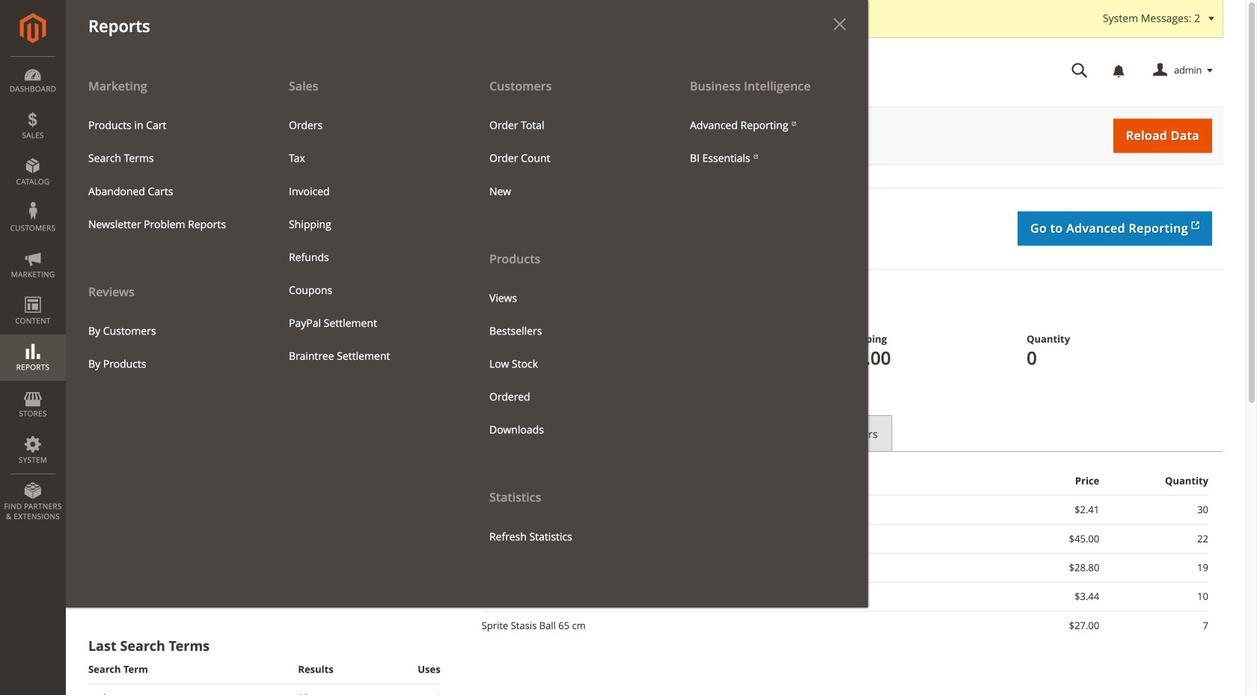 Task type: locate. For each thing, give the bounding box(es) containing it.
menu bar
[[0, 0, 868, 608]]

menu
[[66, 69, 868, 608], [66, 69, 267, 381], [467, 69, 668, 554], [77, 109, 255, 241], [278, 109, 456, 373], [478, 109, 657, 208], [679, 109, 857, 175], [478, 282, 657, 447], [77, 315, 255, 381]]

magento admin panel image
[[20, 13, 46, 43]]



Task type: vqa. For each thing, say whether or not it's contained in the screenshot.
menu
yes



